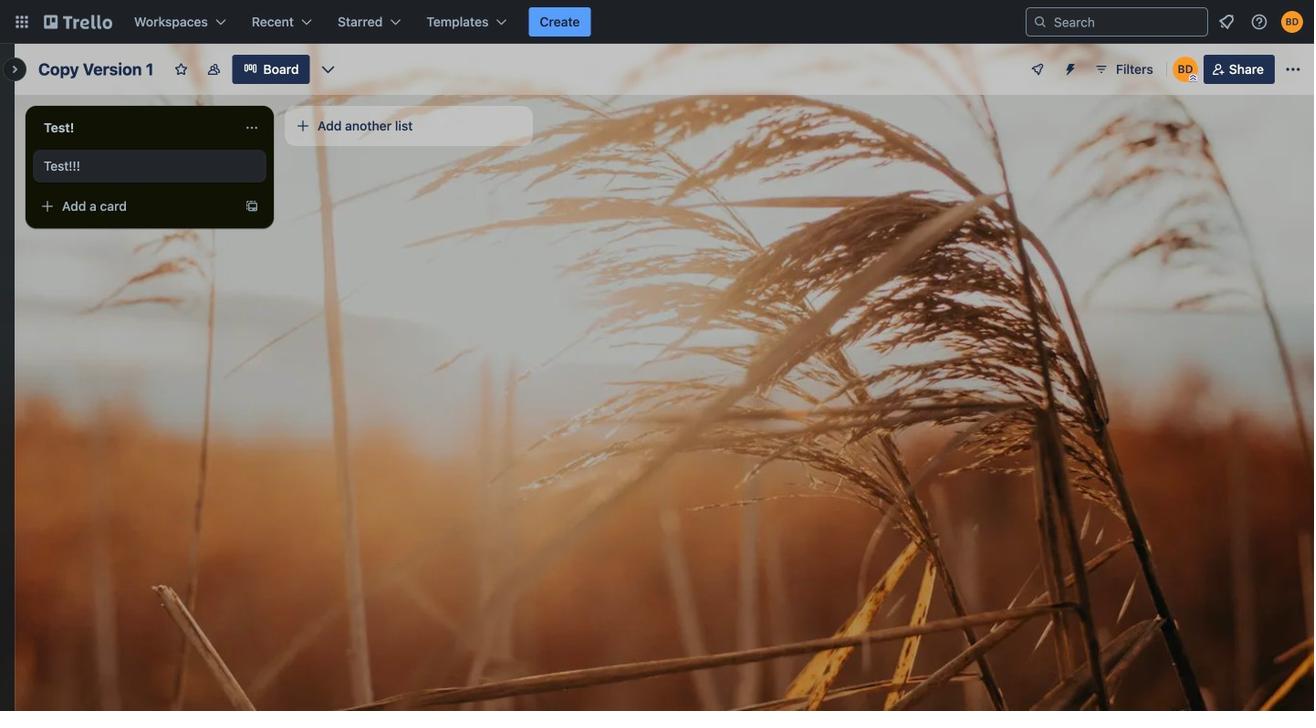 Task type: describe. For each thing, give the bounding box(es) containing it.
this member is an admin of this board. image
[[1190, 74, 1198, 82]]

back to home image
[[44, 7, 112, 37]]

0 horizontal spatial barb dwyer (barbdwyer3) image
[[1173, 57, 1199, 82]]

Board name text field
[[29, 55, 163, 84]]

automation image
[[1057, 55, 1082, 80]]

barb dwyer (barbdwyer3) image inside primary element
[[1282, 11, 1304, 33]]

show menu image
[[1285, 60, 1303, 79]]

open information menu image
[[1251, 13, 1269, 31]]

workspace visible image
[[207, 62, 221, 77]]



Task type: vqa. For each thing, say whether or not it's contained in the screenshot.
Star Or Unstar Board icon at the top left
yes



Task type: locate. For each thing, give the bounding box(es) containing it.
None text field
[[33, 113, 237, 142]]

customize views image
[[319, 60, 337, 79]]

search image
[[1034, 15, 1048, 29]]

create from template… image
[[245, 199, 259, 214]]

barb dwyer (barbdwyer3) image right open information menu image
[[1282, 11, 1304, 33]]

0 vertical spatial barb dwyer (barbdwyer3) image
[[1282, 11, 1304, 33]]

0 notifications image
[[1216, 11, 1238, 33]]

barb dwyer (barbdwyer3) image
[[1282, 11, 1304, 33], [1173, 57, 1199, 82]]

barb dwyer (barbdwyer3) image down search field
[[1173, 57, 1199, 82]]

Search field
[[1048, 9, 1208, 35]]

1 horizontal spatial barb dwyer (barbdwyer3) image
[[1282, 11, 1304, 33]]

1 vertical spatial barb dwyer (barbdwyer3) image
[[1173, 57, 1199, 82]]

primary element
[[0, 0, 1315, 44]]

power ups image
[[1031, 62, 1046, 77]]

star or unstar board image
[[174, 62, 189, 77]]



